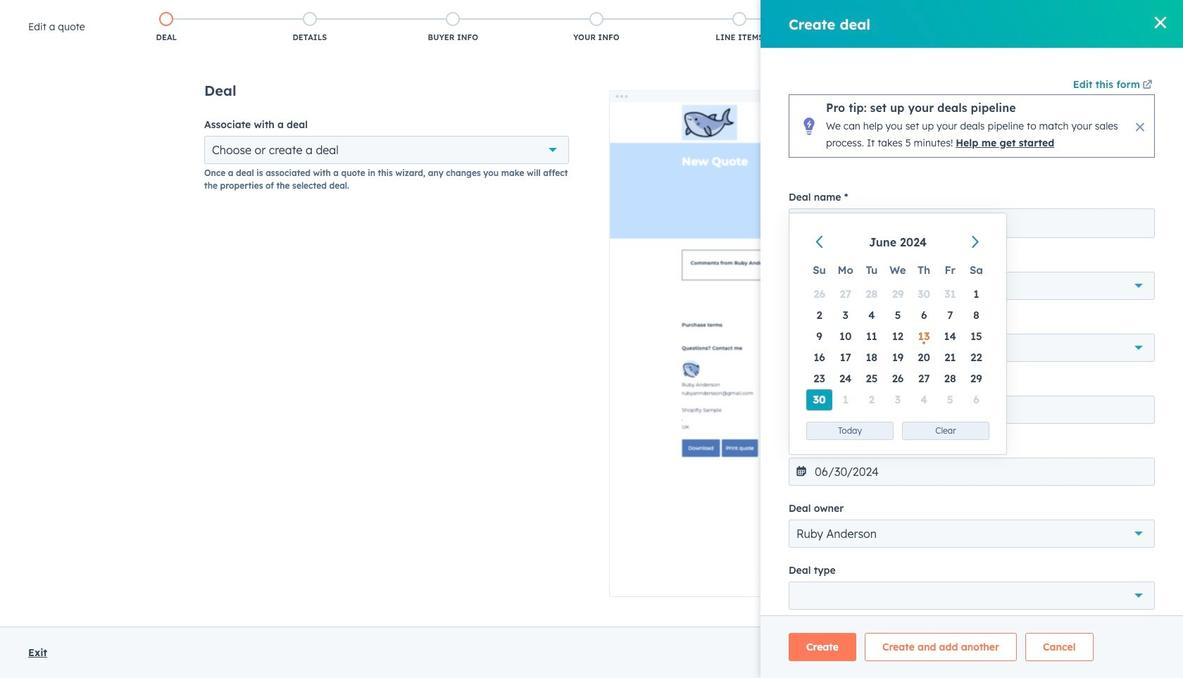 Task type: vqa. For each thing, say whether or not it's contained in the screenshot.
2nd "Press to sort." element from right
yes



Task type: describe. For each thing, give the bounding box(es) containing it.
3 press to sort. element from the left
[[756, 177, 761, 189]]

line items list item
[[668, 9, 811, 46]]

page section element
[[0, 0, 1183, 110]]

deal list item
[[95, 9, 238, 46]]

banner inside page section element
[[34, 10, 1149, 37]]

1 press to sort. element from the left
[[228, 177, 233, 189]]

2 press to sort. element from the left
[[404, 177, 409, 189]]

press to sort. image
[[404, 177, 409, 187]]

Search search field
[[34, 125, 205, 153]]

close image
[[1123, 77, 1132, 85]]



Task type: locate. For each thing, give the bounding box(es) containing it.
1 horizontal spatial press to sort. element
[[404, 177, 409, 189]]

2 press to sort. image from the left
[[756, 177, 761, 187]]

list
[[95, 9, 1098, 46]]

your info list item
[[525, 9, 668, 46]]

banner
[[34, 10, 1149, 37]]

details list item
[[238, 9, 381, 46]]

0 horizontal spatial press to sort. element
[[228, 177, 233, 189]]

2 horizontal spatial press to sort. element
[[756, 177, 761, 189]]

buyer info list item
[[381, 9, 525, 46]]

main content
[[204, 82, 979, 631]]

0 horizontal spatial press to sort. image
[[228, 177, 233, 187]]

alert inside page section element
[[34, 59, 1149, 101]]

press to sort. image
[[228, 177, 233, 187], [756, 177, 761, 187]]

press to sort. element
[[228, 177, 233, 189], [404, 177, 409, 189], [756, 177, 761, 189]]

review list item
[[954, 9, 1098, 46]]

1 press to sort. image from the left
[[228, 177, 233, 187]]

signature & payment list item
[[811, 9, 954, 46]]

column header
[[422, 168, 599, 199]]

1 horizontal spatial press to sort. image
[[756, 177, 761, 187]]

alert
[[34, 59, 1149, 101]]



